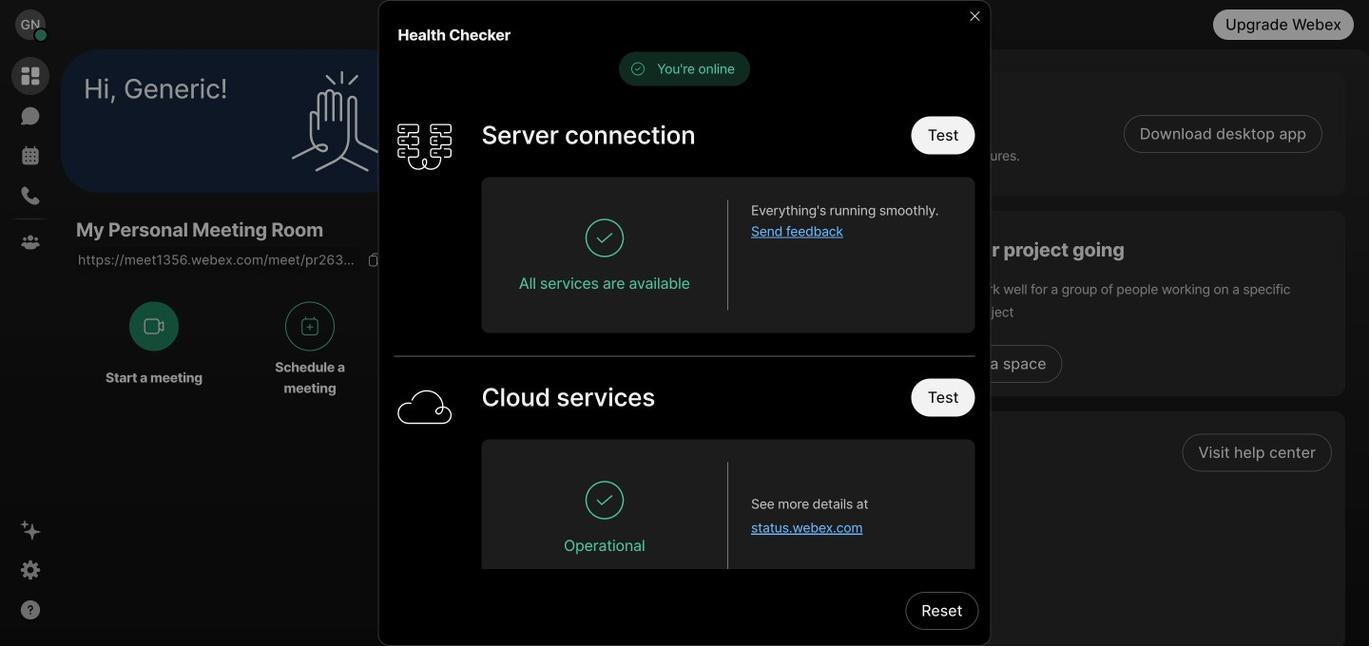 Task type: describe. For each thing, give the bounding box(es) containing it.
2 list item from the top
[[446, 474, 1346, 515]]

3 list item from the top
[[446, 515, 1346, 555]]



Task type: vqa. For each thing, say whether or not it's contained in the screenshot.
the two hands high fiving image
no



Task type: locate. For each thing, give the bounding box(es) containing it.
webex tab list
[[11, 57, 49, 262]]

navigation
[[0, 49, 61, 647]]

cloud services image
[[394, 379, 455, 440]]

1 list item from the top
[[446, 433, 1346, 474]]

None text field
[[76, 247, 361, 273]]

5 list item from the top
[[446, 596, 1346, 637]]

server connection image
[[394, 116, 455, 177]]

4 list item from the top
[[446, 555, 1346, 596]]

list item
[[446, 433, 1346, 474], [446, 474, 1346, 515], [446, 515, 1346, 555], [446, 555, 1346, 596], [446, 596, 1346, 637]]



